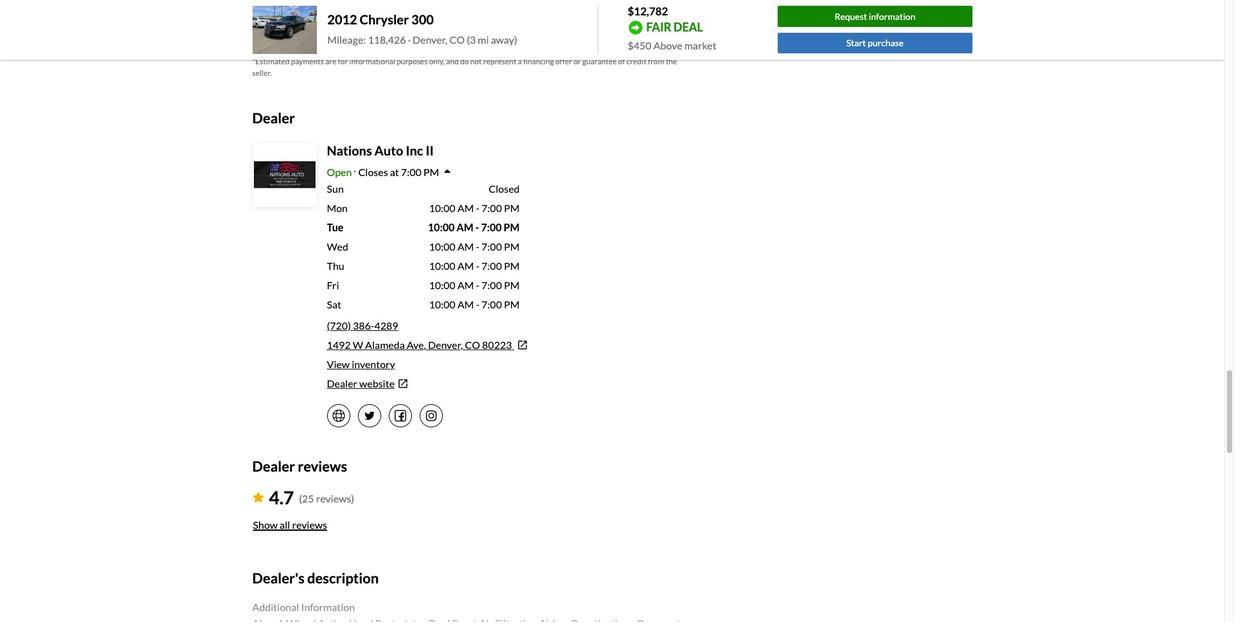 Task type: vqa. For each thing, say whether or not it's contained in the screenshot.
(188)
no



Task type: locate. For each thing, give the bounding box(es) containing it.
guarantee
[[582, 57, 617, 67]]

1 horizontal spatial start purchase
[[846, 38, 904, 48]]

1 vertical spatial purchase
[[868, 38, 904, 48]]

118,426
[[368, 34, 406, 46]]

dealer's description
[[252, 570, 379, 587]]

(25
[[299, 493, 314, 505]]

7:00 for mon
[[481, 202, 502, 214]]

1 vertical spatial denver,
[[428, 339, 463, 351]]

show
[[253, 519, 278, 531]]

10:00 for sat
[[429, 298, 455, 310]]

0 vertical spatial start purchase
[[358, 19, 424, 31]]

1 vertical spatial start
[[846, 38, 866, 48]]

reviews)
[[316, 493, 354, 505]]

0 horizontal spatial start purchase
[[358, 19, 424, 31]]

denver, right ,
[[428, 339, 463, 351]]

start purchase up 118,426
[[358, 19, 424, 31]]

4.7 (25 reviews)
[[269, 487, 354, 509]]

10:00 for mon
[[429, 202, 455, 214]]

purchase up ·
[[383, 19, 424, 31]]

$450
[[628, 39, 651, 51]]

start purchase for rightmost start purchase button
[[846, 38, 904, 48]]

7:00
[[401, 166, 421, 178], [481, 202, 502, 214], [481, 221, 502, 233], [481, 240, 502, 253], [481, 260, 502, 272], [481, 279, 502, 291], [481, 298, 502, 310]]

start purchase button
[[322, 10, 461, 41], [778, 33, 972, 54]]

a
[[518, 57, 522, 67]]

10:00 am - 7:00 pm for mon
[[429, 202, 520, 214]]

pm for mon
[[504, 202, 520, 214]]

1 vertical spatial reviews
[[292, 519, 327, 531]]

$450 above market
[[628, 39, 716, 51]]

10:00
[[429, 202, 455, 214], [428, 221, 455, 233], [429, 240, 455, 253], [429, 260, 455, 272], [429, 279, 455, 291], [429, 298, 455, 310]]

and
[[446, 57, 459, 67]]

view inventory link
[[327, 358, 395, 370]]

0 vertical spatial dealer
[[252, 110, 295, 127]]

- for fri
[[476, 279, 479, 291]]

mileage:
[[327, 34, 366, 46]]

start down request on the right
[[846, 38, 866, 48]]

am for tue
[[457, 221, 473, 233]]

all
[[280, 519, 290, 531]]

0 horizontal spatial start
[[358, 19, 381, 31]]

reviews right all
[[292, 519, 327, 531]]

closes
[[358, 166, 388, 178]]

*estimated payments are for informational purposes only, and do not represent a financing offer or guarantee of credit from the seller.
[[252, 57, 677, 78]]

1 horizontal spatial start purchase button
[[778, 33, 972, 54]]

1 vertical spatial dealer
[[327, 377, 357, 389]]

start for rightmost start purchase button
[[846, 38, 866, 48]]

1 horizontal spatial start
[[846, 38, 866, 48]]

1492 w alameda ave , denver, co 80223
[[327, 339, 512, 351]]

start
[[358, 19, 381, 31], [846, 38, 866, 48]]

informational
[[349, 57, 395, 67]]

0 vertical spatial co
[[449, 34, 465, 46]]

pm for thu
[[504, 260, 520, 272]]

pm for tue
[[504, 221, 520, 233]]

reviews up 4.7 (25 reviews)
[[298, 458, 347, 475]]

do
[[460, 57, 469, 67]]

show all reviews
[[253, 519, 327, 531]]

10:00 am - 7:00 pm for fri
[[429, 279, 520, 291]]

0 horizontal spatial purchase
[[383, 19, 424, 31]]

co inside the 2012 chrysler 300 mileage: 118,426 · denver, co (3 mi away)
[[449, 34, 465, 46]]

mi
[[478, 34, 489, 46]]

start purchase for left start purchase button
[[358, 19, 424, 31]]

sat
[[327, 298, 341, 310]]

0 horizontal spatial start purchase button
[[322, 10, 461, 41]]

wed
[[327, 240, 348, 253]]

start up 118,426
[[358, 19, 381, 31]]

ii
[[426, 143, 434, 158]]

inc
[[406, 143, 423, 158]]

(720)
[[327, 319, 351, 332]]

co left (3
[[449, 34, 465, 46]]

am for wed
[[457, 240, 474, 253]]

am
[[457, 202, 474, 214], [457, 221, 473, 233], [457, 240, 474, 253], [457, 260, 474, 272], [457, 279, 474, 291], [457, 298, 474, 310]]

sun
[[327, 182, 344, 195]]

star image
[[252, 492, 264, 503]]

1 vertical spatial co
[[465, 339, 480, 351]]

0 vertical spatial denver,
[[413, 34, 448, 46]]

denver,
[[413, 34, 448, 46], [428, 339, 463, 351]]

1 vertical spatial start purchase
[[846, 38, 904, 48]]

pm for wed
[[504, 240, 520, 253]]

0 vertical spatial reviews
[[298, 458, 347, 475]]

dealer up 4.7
[[252, 458, 295, 475]]

credit
[[627, 57, 646, 67]]

co
[[449, 34, 465, 46], [465, 339, 480, 351]]

10:00 am - 7:00 pm for sat
[[429, 298, 520, 310]]

,
[[424, 339, 426, 351]]

1492
[[327, 339, 351, 351]]

fair
[[646, 20, 671, 34]]

open
[[327, 166, 352, 178]]

10:00 am - 7:00 pm for wed
[[429, 240, 520, 253]]

represent
[[483, 57, 516, 67]]

10:00 am - 7:00 pm for tue
[[428, 221, 520, 233]]

dealer for dealer reviews
[[252, 458, 295, 475]]

open closes at 7:00 pm
[[327, 166, 439, 178]]

2 vertical spatial dealer
[[252, 458, 295, 475]]

alameda
[[365, 339, 405, 351]]

start purchase down request information button
[[846, 38, 904, 48]]

7:00 for sat
[[481, 298, 502, 310]]

- for sat
[[476, 298, 479, 310]]

(720) 386-4289
[[327, 319, 398, 332]]

dealer
[[252, 110, 295, 127], [327, 377, 357, 389], [252, 458, 295, 475]]

am for fri
[[457, 279, 474, 291]]

386-
[[353, 319, 374, 332]]

10:00 am - 7:00 pm
[[429, 202, 520, 214], [428, 221, 520, 233], [429, 240, 520, 253], [429, 260, 520, 272], [429, 279, 520, 291], [429, 298, 520, 310]]

purposes
[[397, 57, 428, 67]]

view inventory
[[327, 358, 395, 370]]

- for wed
[[476, 240, 479, 253]]

0 vertical spatial start
[[358, 19, 381, 31]]

pm
[[423, 166, 439, 178], [504, 202, 520, 214], [504, 221, 520, 233], [504, 240, 520, 253], [504, 260, 520, 272], [504, 279, 520, 291], [504, 298, 520, 310]]

dealer down 'view'
[[327, 377, 357, 389]]

reviews
[[298, 458, 347, 475], [292, 519, 327, 531]]

dealer down seller.
[[252, 110, 295, 127]]

co left 80223
[[465, 339, 480, 351]]

denver, right ·
[[413, 34, 448, 46]]

dealer for dealer website
[[327, 377, 357, 389]]

above
[[653, 39, 682, 51]]

(720) 386-4289 link
[[327, 319, 398, 332]]

start purchase
[[358, 19, 424, 31], [846, 38, 904, 48]]

*estimated
[[252, 57, 290, 67]]

$12,782
[[628, 4, 668, 18]]

only,
[[429, 57, 445, 67]]

purchase down information
[[868, 38, 904, 48]]

- for thu
[[476, 260, 479, 272]]

ave
[[407, 339, 424, 351]]

2012 chrysler 300 image
[[252, 5, 317, 54]]

- for mon
[[476, 202, 479, 214]]

10:00 for wed
[[429, 240, 455, 253]]

request information button
[[778, 6, 972, 27]]

-
[[476, 202, 479, 214], [475, 221, 479, 233], [476, 240, 479, 253], [476, 260, 479, 272], [476, 279, 479, 291], [476, 298, 479, 310]]



Task type: describe. For each thing, give the bounding box(es) containing it.
thu
[[327, 260, 344, 272]]

(3
[[467, 34, 476, 46]]

or
[[574, 57, 581, 67]]

2012
[[327, 12, 357, 27]]

fri
[[327, 279, 339, 291]]

market
[[684, 39, 716, 51]]

are
[[325, 57, 336, 67]]

closed
[[489, 182, 520, 195]]

10:00 for tue
[[428, 221, 455, 233]]

nations auto inc ii
[[327, 143, 434, 158]]

denver, inside the 2012 chrysler 300 mileage: 118,426 · denver, co (3 mi away)
[[413, 34, 448, 46]]

for
[[338, 57, 348, 67]]

7:00 for wed
[[481, 240, 502, 253]]

2012 chrysler 300 mileage: 118,426 · denver, co (3 mi away)
[[327, 12, 517, 46]]

chrysler
[[360, 12, 409, 27]]

dealer reviews
[[252, 458, 347, 475]]

information
[[869, 11, 915, 22]]

additional information
[[252, 601, 355, 613]]

not
[[470, 57, 482, 67]]

7:00 for fri
[[481, 279, 502, 291]]

nations auto inc ii link
[[327, 143, 434, 158]]

nations
[[327, 143, 372, 158]]

dealer for dealer
[[252, 110, 295, 127]]

mon
[[327, 202, 348, 214]]

auto
[[374, 143, 403, 158]]

dealer website link
[[327, 376, 684, 391]]

of
[[618, 57, 625, 67]]

dealer website
[[327, 377, 395, 389]]

start for left start purchase button
[[358, 19, 381, 31]]

·
[[408, 34, 411, 46]]

show all reviews button
[[252, 511, 328, 539]]

description
[[307, 570, 379, 587]]

fair deal
[[646, 20, 703, 34]]

from
[[648, 57, 664, 67]]

dealer's
[[252, 570, 305, 587]]

request information
[[835, 11, 915, 22]]

website
[[359, 377, 395, 389]]

away)
[[491, 34, 517, 46]]

payments
[[291, 57, 324, 67]]

7:00 for thu
[[481, 260, 502, 272]]

inventory
[[352, 358, 395, 370]]

w
[[353, 339, 363, 351]]

caret down image
[[444, 167, 451, 177]]

0 vertical spatial purchase
[[383, 19, 424, 31]]

pm for sat
[[504, 298, 520, 310]]

80223
[[482, 339, 512, 351]]

10:00 for fri
[[429, 279, 455, 291]]

4.7
[[269, 487, 294, 509]]

pm for fri
[[504, 279, 520, 291]]

additional
[[252, 601, 299, 613]]

seller.
[[252, 68, 272, 78]]

information
[[301, 601, 355, 613]]

deal
[[674, 20, 703, 34]]

view
[[327, 358, 350, 370]]

7:00 for tue
[[481, 221, 502, 233]]

tue
[[327, 221, 343, 233]]

offer
[[555, 57, 572, 67]]

reviews inside button
[[292, 519, 327, 531]]

1 horizontal spatial purchase
[[868, 38, 904, 48]]

nations auto inc ii image
[[254, 144, 315, 206]]

request
[[835, 11, 867, 22]]

- for tue
[[475, 221, 479, 233]]

the
[[666, 57, 677, 67]]

10:00 for thu
[[429, 260, 455, 272]]

at
[[390, 166, 399, 178]]

am for mon
[[457, 202, 474, 214]]

4289
[[374, 319, 398, 332]]

10:00 am - 7:00 pm for thu
[[429, 260, 520, 272]]

am for sat
[[457, 298, 474, 310]]

am for thu
[[457, 260, 474, 272]]

300
[[411, 12, 434, 27]]

financing
[[523, 57, 554, 67]]



